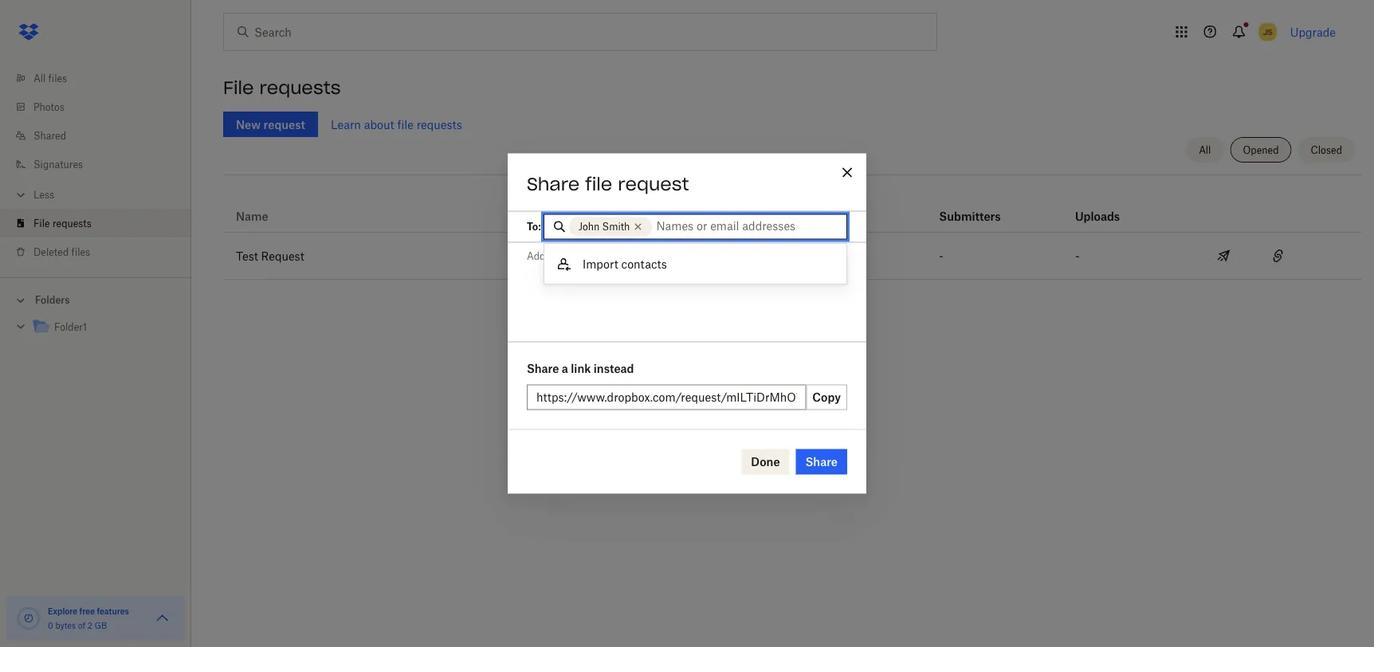 Task type: locate. For each thing, give the bounding box(es) containing it.
bytes
[[55, 621, 76, 631]]

1 horizontal spatial file requests
[[223, 77, 341, 99]]

1 column header from the left
[[940, 187, 1003, 226]]

name
[[236, 209, 269, 223]]

0 vertical spatial share
[[527, 173, 580, 195]]

1 horizontal spatial file
[[223, 77, 254, 99]]

1 horizontal spatial column header
[[1076, 187, 1139, 226]]

1 horizontal spatial requests
[[260, 77, 341, 99]]

table
[[223, 181, 1362, 280]]

upgrade link
[[1291, 25, 1337, 39]]

all inside all button
[[1199, 144, 1212, 156]]

requests
[[260, 77, 341, 99], [417, 118, 462, 131], [53, 217, 92, 229]]

file
[[397, 118, 414, 131], [586, 173, 613, 195]]

file requests
[[223, 77, 341, 99], [33, 217, 92, 229]]

file inside file requests link
[[33, 217, 50, 229]]

features
[[97, 606, 129, 616]]

1 vertical spatial file
[[33, 217, 50, 229]]

share left a
[[527, 362, 559, 375]]

1 horizontal spatial files
[[71, 246, 90, 258]]

copy button
[[806, 385, 848, 410]]

gb
[[95, 621, 107, 631]]

0 horizontal spatial file requests
[[33, 217, 92, 229]]

1 vertical spatial requests
[[417, 118, 462, 131]]

photos
[[33, 101, 65, 113]]

0 vertical spatial requests
[[260, 77, 341, 99]]

1 vertical spatial file
[[586, 173, 613, 195]]

file requests list item
[[0, 209, 191, 238]]

1 row from the top
[[223, 181, 1362, 233]]

requests up deleted files
[[53, 217, 92, 229]]

row containing name
[[223, 181, 1362, 233]]

all left opened button
[[1199, 144, 1212, 156]]

folder1
[[54, 321, 87, 333]]

link
[[571, 362, 591, 375]]

test
[[236, 249, 258, 263]]

1 vertical spatial all
[[1199, 144, 1212, 156]]

less
[[33, 189, 54, 201]]

share
[[527, 173, 580, 195], [527, 362, 559, 375], [806, 455, 838, 469]]

all up photos
[[33, 72, 46, 84]]

1 horizontal spatial file
[[586, 173, 613, 195]]

request
[[618, 173, 689, 195]]

0 vertical spatial file
[[397, 118, 414, 131]]

to:
[[527, 221, 541, 233]]

0 horizontal spatial column header
[[940, 187, 1003, 226]]

john
[[579, 221, 600, 233]]

requests inside list item
[[53, 217, 92, 229]]

0 horizontal spatial -
[[940, 249, 944, 263]]

learn about file requests
[[331, 118, 462, 131]]

0 horizontal spatial all
[[33, 72, 46, 84]]

file requests inside list item
[[33, 217, 92, 229]]

requests right about
[[417, 118, 462, 131]]

share file request
[[527, 173, 689, 195]]

1 horizontal spatial -
[[1076, 249, 1080, 263]]

done
[[751, 455, 780, 469]]

explore
[[48, 606, 78, 616]]

file up john smith
[[586, 173, 613, 195]]

row
[[223, 181, 1362, 233], [223, 233, 1362, 280]]

1 vertical spatial file requests
[[33, 217, 92, 229]]

0 vertical spatial files
[[48, 72, 67, 84]]

explore free features 0 bytes of 2 gb
[[48, 606, 129, 631]]

files for deleted files
[[71, 246, 90, 258]]

all files
[[33, 72, 67, 84]]

smith
[[603, 221, 630, 233]]

file
[[223, 77, 254, 99], [33, 217, 50, 229]]

file right about
[[397, 118, 414, 131]]

list
[[0, 54, 191, 278]]

1 vertical spatial files
[[71, 246, 90, 258]]

0 vertical spatial file
[[223, 77, 254, 99]]

cell
[[1308, 233, 1362, 279]]

file requests up learn in the top left of the page
[[223, 77, 341, 99]]

instead
[[594, 362, 634, 375]]

request
[[261, 249, 304, 263]]

files
[[48, 72, 67, 84], [71, 246, 90, 258]]

learn
[[331, 118, 361, 131]]

all
[[33, 72, 46, 84], [1199, 144, 1212, 156]]

all files link
[[13, 64, 191, 93]]

deleted
[[33, 246, 69, 258]]

files up photos
[[48, 72, 67, 84]]

import contacts option
[[545, 250, 847, 278]]

share a link instead
[[527, 362, 634, 375]]

0 vertical spatial all
[[33, 72, 46, 84]]

share up created button
[[527, 173, 580, 195]]

0 horizontal spatial files
[[48, 72, 67, 84]]

requests up learn in the top left of the page
[[260, 77, 341, 99]]

closed
[[1311, 144, 1343, 156]]

share for share file request
[[527, 173, 580, 195]]

share right done button
[[806, 455, 838, 469]]

pro trial element
[[792, 207, 817, 226]]

0 vertical spatial file requests
[[223, 77, 341, 99]]

2 vertical spatial share
[[806, 455, 838, 469]]

-
[[940, 249, 944, 263], [1076, 249, 1080, 263]]

table containing name
[[223, 181, 1362, 280]]

1 vertical spatial share
[[527, 362, 559, 375]]

2 row from the top
[[223, 233, 1362, 280]]

shared link
[[13, 121, 191, 150]]

about
[[364, 118, 394, 131]]

file inside the share file request dialog
[[586, 173, 613, 195]]

file requests up deleted files
[[33, 217, 92, 229]]

created button
[[532, 207, 576, 226]]

2 vertical spatial requests
[[53, 217, 92, 229]]

0 horizontal spatial file
[[33, 217, 50, 229]]

1 horizontal spatial all
[[1199, 144, 1212, 156]]

share inside button
[[806, 455, 838, 469]]

cell inside row
[[1308, 233, 1362, 279]]

column header
[[940, 187, 1003, 226], [1076, 187, 1139, 226]]

of
[[78, 621, 85, 631]]

deleted files
[[33, 246, 90, 258]]

all inside all files link
[[33, 72, 46, 84]]

learn about file requests link
[[331, 118, 462, 131]]

1 - from the left
[[940, 249, 944, 263]]

john smith
[[579, 221, 630, 233]]

files right the deleted
[[71, 246, 90, 258]]

0 horizontal spatial requests
[[53, 217, 92, 229]]

all button
[[1187, 137, 1224, 163]]



Task type: describe. For each thing, give the bounding box(es) containing it.
signatures link
[[13, 150, 191, 179]]

Contact input text field
[[657, 217, 840, 234]]

send email image
[[1215, 246, 1234, 266]]

2 - from the left
[[1076, 249, 1080, 263]]

less image
[[13, 187, 29, 203]]

Share a link instead text field
[[537, 389, 797, 406]]

created
[[532, 209, 576, 223]]

dropbox image
[[13, 16, 45, 48]]

done button
[[742, 449, 790, 475]]

opened
[[1244, 144, 1280, 156]]

deleted files link
[[13, 238, 191, 266]]

copy
[[813, 391, 841, 404]]

2 horizontal spatial requests
[[417, 118, 462, 131]]

signatures
[[33, 158, 83, 170]]

share button
[[796, 449, 848, 475]]

import contacts
[[583, 257, 667, 271]]

2 column header from the left
[[1076, 187, 1139, 226]]

import
[[583, 257, 619, 271]]

closed button
[[1299, 137, 1356, 163]]

all for all
[[1199, 144, 1212, 156]]

test request
[[236, 249, 304, 263]]

shared
[[33, 130, 66, 142]]

11/16/2023
[[532, 249, 592, 263]]

contacts
[[622, 257, 667, 271]]

john smith button
[[569, 217, 653, 236]]

2
[[88, 621, 92, 631]]

all for all files
[[33, 72, 46, 84]]

share file request dialog
[[508, 154, 867, 494]]

list containing all files
[[0, 54, 191, 278]]

opened button
[[1231, 137, 1292, 163]]

a
[[562, 362, 568, 375]]

0 horizontal spatial file
[[397, 118, 414, 131]]

0
[[48, 621, 53, 631]]

free
[[79, 606, 95, 616]]

file requests link
[[13, 209, 191, 238]]

files for all files
[[48, 72, 67, 84]]

row containing test request
[[223, 233, 1362, 280]]

quota usage element
[[16, 606, 41, 632]]

copy link image
[[1269, 246, 1288, 266]]

folders button
[[0, 288, 191, 311]]

folders
[[35, 294, 70, 306]]

folder1 link
[[32, 317, 179, 339]]

Add a message (optional) text field
[[508, 243, 867, 339]]

share for share a link instead
[[527, 362, 559, 375]]

photos link
[[13, 93, 191, 121]]

upgrade
[[1291, 25, 1337, 39]]



Task type: vqa. For each thing, say whether or not it's contained in the screenshot.
the Signatures link
yes



